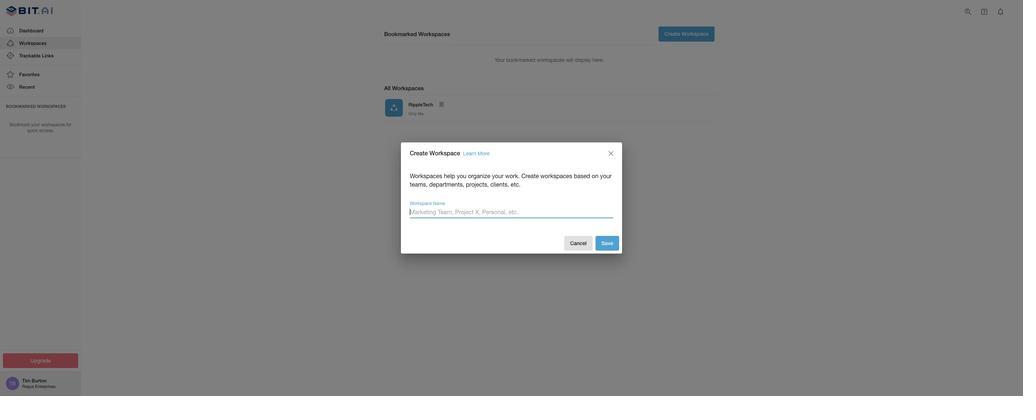 Task type: locate. For each thing, give the bounding box(es) containing it.
1 vertical spatial workspaces
[[41, 122, 65, 127]]

workspace
[[682, 31, 709, 37], [430, 150, 460, 157], [410, 201, 432, 206]]

your
[[31, 122, 40, 127], [492, 173, 504, 179], [600, 173, 612, 179]]

here.
[[593, 57, 604, 63]]

your up 'quick'
[[31, 122, 40, 127]]

2 vertical spatial create
[[521, 173, 539, 179]]

0 horizontal spatial create
[[410, 150, 428, 157]]

workspaces right "all"
[[392, 85, 424, 91]]

1 horizontal spatial create
[[521, 173, 539, 179]]

you
[[457, 173, 466, 179]]

all workspaces
[[384, 85, 424, 91]]

2 horizontal spatial create
[[665, 31, 680, 37]]

bookmarked workspaces
[[6, 104, 66, 109]]

workspaces left will
[[537, 57, 565, 63]]

will
[[566, 57, 573, 63]]

dashboard button
[[0, 24, 81, 37]]

upgrade
[[30, 358, 51, 364]]

workspaces up access.
[[41, 122, 65, 127]]

workspaces
[[418, 30, 450, 37], [19, 40, 47, 46], [392, 85, 424, 91], [410, 173, 442, 179]]

for
[[66, 122, 71, 127]]

trackable links
[[19, 53, 54, 59]]

0 vertical spatial create
[[665, 31, 680, 37]]

1 vertical spatial create
[[410, 150, 428, 157]]

trackable
[[19, 53, 41, 59]]

clients,
[[490, 181, 509, 188]]

favorites button
[[0, 68, 81, 81]]

bookmarked
[[6, 104, 36, 109]]

0 vertical spatial workspaces
[[537, 57, 565, 63]]

tim
[[22, 378, 30, 384]]

create for create workspace
[[665, 31, 680, 37]]

rogue
[[22, 385, 34, 389]]

more
[[478, 151, 490, 157]]

0 vertical spatial workspace
[[682, 31, 709, 37]]

workspace for create workspace
[[682, 31, 709, 37]]

projects,
[[466, 181, 489, 188]]

work.
[[505, 173, 520, 179]]

2 vertical spatial workspace
[[410, 201, 432, 206]]

create workspace learn more
[[410, 150, 490, 157]]

workspaces inside the bookmark your workspaces for quick access.
[[41, 122, 65, 127]]

create inside workspaces help you organize your work. create workspaces based on your teams, departments, projects, clients, etc.
[[521, 173, 539, 179]]

workspaces up teams,
[[410, 173, 442, 179]]

bookmark image
[[437, 100, 446, 109]]

upgrade button
[[3, 354, 78, 369]]

2 vertical spatial workspaces
[[541, 173, 572, 179]]

0 horizontal spatial your
[[31, 122, 40, 127]]

your right on
[[600, 173, 612, 179]]

dashboard
[[19, 27, 43, 33]]

Marketing Team, Project X, Personal, etc. text field
[[410, 207, 613, 219]]

quick
[[27, 128, 38, 134]]

your up the "clients,"
[[492, 173, 504, 179]]

departments,
[[429, 181, 464, 188]]

workspaces
[[537, 57, 565, 63], [41, 122, 65, 127], [541, 173, 572, 179]]

create
[[665, 31, 680, 37], [410, 150, 428, 157], [521, 173, 539, 179]]

bookmark your workspaces for quick access.
[[10, 122, 71, 134]]

workspaces down dashboard
[[19, 40, 47, 46]]

name
[[433, 201, 445, 206]]

save
[[602, 240, 613, 247]]

tim burton rogue enterprises
[[22, 378, 56, 389]]

1 vertical spatial workspace
[[430, 150, 460, 157]]

your bookmarked workspaces will display here.
[[495, 57, 604, 63]]

me
[[418, 112, 424, 116]]

workspaces left based
[[541, 173, 572, 179]]



Task type: describe. For each thing, give the bounding box(es) containing it.
only me
[[409, 112, 424, 116]]

trackable links button
[[0, 49, 81, 62]]

create workspace dialog
[[401, 142, 622, 254]]

workspaces inside workspaces help you organize your work. create workspaces based on your teams, departments, projects, clients, etc.
[[541, 173, 572, 179]]

workspaces help you organize your work. create workspaces based on your teams, departments, projects, clients, etc.
[[410, 173, 612, 188]]

workspaces for your
[[41, 122, 65, 127]]

1 horizontal spatial your
[[492, 173, 504, 179]]

your
[[495, 57, 505, 63]]

organize
[[468, 173, 490, 179]]

all
[[384, 85, 391, 91]]

help
[[444, 173, 455, 179]]

create workspace
[[665, 31, 709, 37]]

workspaces for bookmarked
[[537, 57, 565, 63]]

save button
[[596, 236, 619, 251]]

teams,
[[410, 181, 428, 188]]

2 horizontal spatial your
[[600, 173, 612, 179]]

enterprises
[[35, 385, 56, 389]]

tb
[[9, 381, 16, 387]]

create for create workspace learn more
[[410, 150, 428, 157]]

rippletech
[[409, 102, 433, 108]]

workspace name
[[410, 201, 445, 206]]

access.
[[39, 128, 54, 134]]

only
[[409, 112, 417, 116]]

learn more link
[[463, 151, 490, 157]]

based
[[574, 173, 590, 179]]

etc.
[[511, 181, 521, 188]]

cancel button
[[564, 236, 593, 251]]

on
[[592, 173, 599, 179]]

learn
[[463, 151, 476, 157]]

burton
[[32, 378, 47, 384]]

workspaces right bookmarked
[[418, 30, 450, 37]]

bookmarked workspaces
[[384, 30, 450, 37]]

recent button
[[0, 81, 81, 93]]

workspaces inside 'button'
[[19, 40, 47, 46]]

your inside the bookmark your workspaces for quick access.
[[31, 122, 40, 127]]

bookmarked
[[384, 30, 417, 37]]

workspaces button
[[0, 37, 81, 49]]

favorites
[[19, 72, 40, 77]]

workspace for create workspace learn more
[[430, 150, 460, 157]]

workspaces inside workspaces help you organize your work. create workspaces based on your teams, departments, projects, clients, etc.
[[410, 173, 442, 179]]

display
[[575, 57, 591, 63]]

recent
[[19, 84, 35, 90]]

links
[[42, 53, 54, 59]]

bookmarked
[[506, 57, 535, 63]]

bookmark
[[10, 122, 30, 127]]

cancel
[[570, 240, 587, 247]]

workspaces
[[37, 104, 66, 109]]



